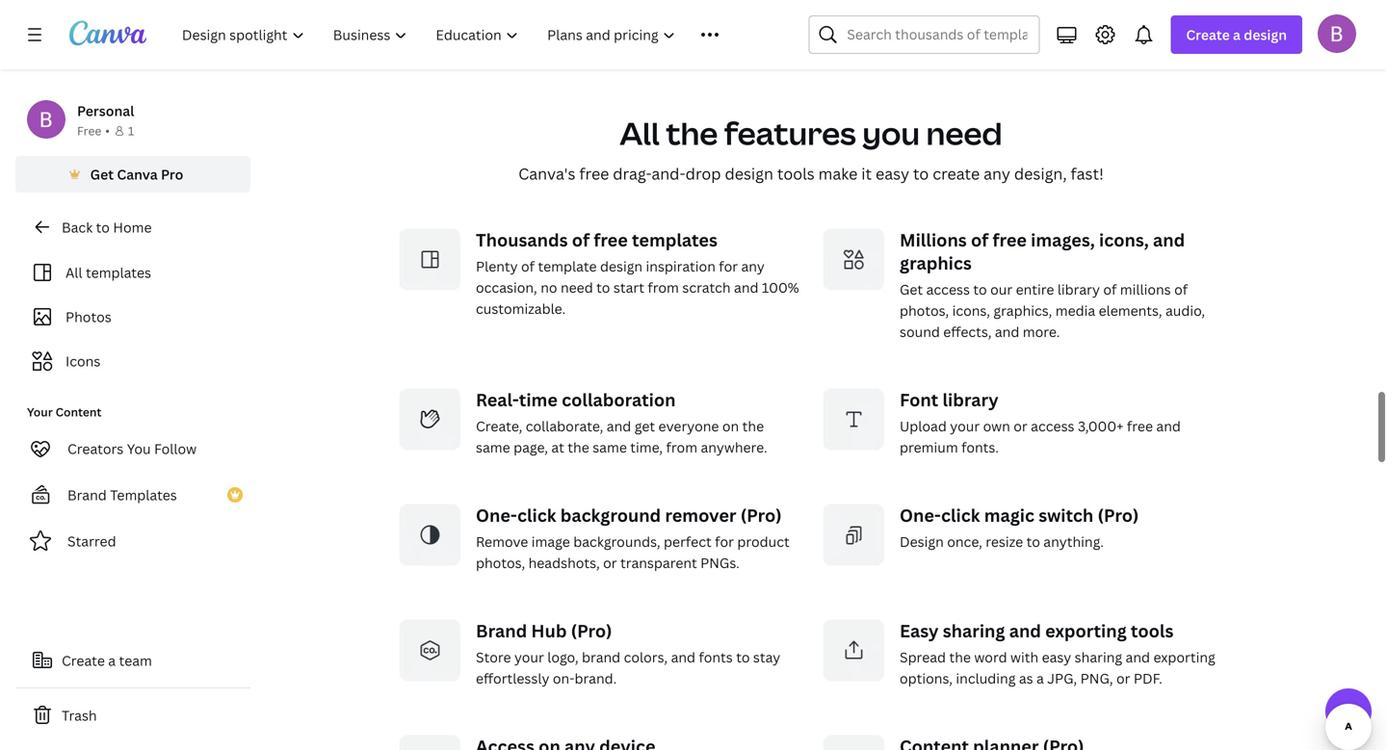 Task type: vqa. For each thing, say whether or not it's contained in the screenshot.
create,
yes



Task type: describe. For each thing, give the bounding box(es) containing it.
backgrounds,
[[573, 533, 660, 551]]

your inside brand hub (pro) store your logo, brand colors, and fonts to stay effortlessly on-brand.
[[514, 648, 544, 667]]

photos, inside one-click background remover (pro) remove image backgrounds, perfect for product photos, headshots, or transparent pngs.
[[476, 554, 525, 572]]

creators
[[67, 440, 124, 458]]

3,000+
[[1078, 417, 1124, 436]]

resize
[[986, 533, 1023, 551]]

library inside millions of free images, icons, and graphics get access to our entire library of millions of photos, icons, graphics, media elements, audio, sound effects, and more.
[[1057, 280, 1100, 299]]

free inside millions of free images, icons, and graphics get access to our entire library of millions of photos, icons, graphics, media elements, audio, sound effects, and more.
[[993, 228, 1027, 252]]

drop
[[685, 163, 721, 184]]

thousands of free templates plenty of template design inspiration for any occasion, no need to start from scratch and 100% customizable.
[[476, 228, 799, 318]]

real-
[[476, 388, 519, 412]]

collaboration
[[562, 388, 676, 412]]

icons link
[[27, 343, 239, 380]]

millions of free images, icons, and graphics image
[[823, 229, 884, 291]]

drag-
[[613, 163, 651, 184]]

personal
[[77, 102, 134, 120]]

design
[[900, 533, 944, 551]]

all for the
[[620, 112, 660, 154]]

it
[[861, 163, 872, 184]]

audio,
[[1165, 302, 1205, 320]]

your content
[[27, 404, 101, 420]]

create,
[[476, 417, 522, 436]]

bob builder image
[[1318, 14, 1356, 53]]

any inside thousands of free templates plenty of template design inspiration for any occasion, no need to start from scratch and 100% customizable.
[[741, 257, 765, 276]]

options,
[[900, 670, 953, 688]]

back to home link
[[15, 208, 250, 247]]

perfect
[[664, 533, 712, 551]]

graphics,
[[993, 302, 1052, 320]]

1 vertical spatial icons,
[[952, 302, 990, 320]]

or inside font library upload your own or access 3,000+ free and premium fonts.
[[1014, 417, 1028, 436]]

and inside thousands of free templates plenty of template design inspiration for any occasion, no need to start from scratch and 100% customizable.
[[734, 279, 759, 297]]

store
[[476, 648, 511, 667]]

all the features you need canva's free drag-and-drop design tools make it easy to create any design, fast!
[[518, 112, 1104, 184]]

effortlessly
[[476, 670, 549, 688]]

all templates
[[66, 263, 151, 282]]

brand templates link
[[15, 476, 250, 514]]

product
[[737, 533, 790, 551]]

access inside font library upload your own or access 3,000+ free and premium fonts.
[[1031, 417, 1075, 436]]

icons
[[66, 352, 100, 370]]

easy sharing and exporting tools image
[[823, 620, 884, 682]]

from for free
[[648, 279, 679, 297]]

tools inside "easy sharing and exporting tools spread the word with easy sharing and exporting options, including as a jpg, png, or pdf."
[[1131, 620, 1174, 643]]

one- for one-click magic switch (pro)
[[900, 504, 941, 528]]

of right 'millions'
[[971, 228, 989, 252]]

hub
[[531, 620, 567, 643]]

page,
[[513, 438, 548, 457]]

create
[[933, 163, 980, 184]]

get canva pro button
[[15, 156, 250, 193]]

templates
[[110, 486, 177, 504]]

and up pdf. on the right bottom of page
[[1126, 648, 1150, 667]]

time
[[519, 388, 558, 412]]

real-time collaboration image
[[399, 389, 460, 450]]

effects,
[[943, 323, 992, 341]]

creators you follow link
[[15, 430, 250, 468]]

and inside font library upload your own or access 3,000+ free and premium fonts.
[[1156, 417, 1181, 436]]

1 horizontal spatial icons,
[[1099, 228, 1149, 252]]

time,
[[630, 438, 663, 457]]

magic
[[984, 504, 1035, 528]]

make
[[818, 163, 858, 184]]

photos
[[66, 308, 111, 326]]

remove
[[476, 533, 528, 551]]

spread
[[900, 648, 946, 667]]

create a team
[[62, 652, 152, 670]]

design inside all the features you need canva's free drag-and-drop design tools make it easy to create any design, fast!
[[725, 163, 773, 184]]

font
[[900, 388, 938, 412]]

own
[[983, 417, 1010, 436]]

for for remover
[[715, 533, 734, 551]]

customizable.
[[476, 300, 566, 318]]

brand hub (pro) store your logo, brand colors, and fonts to stay effortlessly on-brand.
[[476, 620, 780, 688]]

and inside brand hub (pro) store your logo, brand colors, and fonts to stay effortlessly on-brand.
[[671, 648, 696, 667]]

brand for hub
[[476, 620, 527, 643]]

our
[[990, 280, 1013, 299]]

canva
[[117, 165, 158, 183]]

brand.
[[575, 670, 617, 688]]

everyone
[[658, 417, 719, 436]]

brand for templates
[[67, 486, 107, 504]]

create a design button
[[1171, 15, 1302, 54]]

to inside millions of free images, icons, and graphics get access to our entire library of millions of photos, icons, graphics, media elements, audio, sound effects, and more.
[[973, 280, 987, 299]]

graphics
[[900, 252, 972, 275]]

•
[[105, 123, 110, 139]]

the right on at the bottom right
[[742, 417, 764, 436]]

and down the graphics,
[[995, 323, 1019, 341]]

get
[[635, 417, 655, 436]]

trash
[[62, 707, 97, 725]]

thousands
[[476, 228, 568, 252]]

image
[[531, 533, 570, 551]]

fast!
[[1071, 163, 1104, 184]]

create for create a team
[[62, 652, 105, 670]]

jpg,
[[1047, 670, 1077, 688]]

millions
[[900, 228, 967, 252]]

anywhere.
[[701, 438, 767, 457]]

word
[[974, 648, 1007, 667]]

click for magic
[[941, 504, 980, 528]]

brand
[[582, 648, 621, 667]]

of down thousands
[[521, 257, 535, 276]]

font library image
[[823, 389, 884, 450]]

a for design
[[1233, 26, 1241, 44]]

(pro) for one-click magic switch (pro)
[[1098, 504, 1139, 528]]

brand templates
[[67, 486, 177, 504]]

a inside "easy sharing and exporting tools spread the word with easy sharing and exporting options, including as a jpg, png, or pdf."
[[1037, 670, 1044, 688]]

start
[[613, 279, 644, 297]]

to inside all the features you need canva's free drag-and-drop design tools make it easy to create any design, fast!
[[913, 163, 929, 184]]

one-click magic switch (pro) design once, resize to anything.
[[900, 504, 1139, 551]]

inspiration
[[646, 257, 716, 276]]

to inside 'one-click magic switch (pro) design once, resize to anything.'
[[1026, 533, 1040, 551]]

for for templates
[[719, 257, 738, 276]]

free inside thousands of free templates plenty of template design inspiration for any occasion, no need to start from scratch and 100% customizable.
[[594, 228, 628, 252]]

design inside 'dropdown button'
[[1244, 26, 1287, 44]]

0 horizontal spatial exporting
[[1045, 620, 1127, 643]]

premium
[[900, 438, 958, 457]]

get inside millions of free images, icons, and graphics get access to our entire library of millions of photos, icons, graphics, media elements, audio, sound effects, and more.
[[900, 280, 923, 299]]

a for team
[[108, 652, 116, 670]]

create a design
[[1186, 26, 1287, 44]]

your inside font library upload your own or access 3,000+ free and premium fonts.
[[950, 417, 980, 436]]

features
[[724, 112, 856, 154]]

font library upload your own or access 3,000+ free and premium fonts.
[[900, 388, 1181, 457]]

0 horizontal spatial sharing
[[943, 620, 1005, 643]]

library inside font library upload your own or access 3,000+ free and premium fonts.
[[942, 388, 999, 412]]

to right back
[[96, 218, 110, 236]]

and up millions
[[1153, 228, 1185, 252]]

get canva pro
[[90, 165, 183, 183]]

1 vertical spatial templates
[[86, 263, 151, 282]]

media
[[1055, 302, 1095, 320]]

png,
[[1080, 670, 1113, 688]]

the right at
[[568, 438, 589, 457]]

easy inside all the features you need canva's free drag-and-drop design tools make it easy to create any design, fast!
[[876, 163, 909, 184]]

you
[[862, 112, 920, 154]]

and-
[[651, 163, 685, 184]]

1 horizontal spatial sharing
[[1075, 648, 1122, 667]]

easy sharing and exporting tools spread the word with easy sharing and exporting options, including as a jpg, png, or pdf.
[[900, 620, 1215, 688]]



Task type: locate. For each thing, give the bounding box(es) containing it.
design inside thousands of free templates plenty of template design inspiration for any occasion, no need to start from scratch and 100% customizable.
[[600, 257, 643, 276]]

click up the image
[[517, 504, 556, 528]]

your
[[950, 417, 980, 436], [514, 648, 544, 667]]

need
[[926, 112, 1002, 154], [561, 279, 593, 297]]

real-time collaboration create, collaborate, and get everyone on the same page, at the same time, from anywhere.
[[476, 388, 767, 457]]

any inside all the features you need canva's free drag-and-drop design tools make it easy to create any design, fast!
[[984, 163, 1010, 184]]

0 horizontal spatial any
[[741, 257, 765, 276]]

1 horizontal spatial or
[[1014, 417, 1028, 436]]

0 vertical spatial for
[[719, 257, 738, 276]]

headshots,
[[528, 554, 600, 572]]

logo,
[[547, 648, 579, 667]]

all up drag- at the left top
[[620, 112, 660, 154]]

a
[[1233, 26, 1241, 44], [108, 652, 116, 670], [1037, 670, 1044, 688]]

or
[[1014, 417, 1028, 436], [603, 554, 617, 572], [1116, 670, 1130, 688]]

1 horizontal spatial any
[[984, 163, 1010, 184]]

to left 'create'
[[913, 163, 929, 184]]

your up effortlessly
[[514, 648, 544, 667]]

1 horizontal spatial templates
[[632, 228, 718, 252]]

click inside 'one-click magic switch (pro) design once, resize to anything.'
[[941, 504, 980, 528]]

2 horizontal spatial a
[[1233, 26, 1241, 44]]

brand up store
[[476, 620, 527, 643]]

once,
[[947, 533, 982, 551]]

(pro) up anything.
[[1098, 504, 1139, 528]]

access
[[926, 280, 970, 299], [1031, 417, 1075, 436]]

trash link
[[15, 696, 250, 735]]

create for create a design
[[1186, 26, 1230, 44]]

sound
[[900, 323, 940, 341]]

1 horizontal spatial tools
[[1131, 620, 1174, 643]]

templates up inspiration
[[632, 228, 718, 252]]

scratch
[[682, 279, 731, 297]]

0 vertical spatial library
[[1057, 280, 1100, 299]]

thousands of free templates image
[[399, 229, 460, 291]]

team
[[119, 652, 152, 670]]

to left our
[[973, 280, 987, 299]]

and
[[1153, 228, 1185, 252], [734, 279, 759, 297], [995, 323, 1019, 341], [607, 417, 631, 436], [1156, 417, 1181, 436], [1009, 620, 1041, 643], [671, 648, 696, 667], [1126, 648, 1150, 667]]

0 horizontal spatial design
[[600, 257, 643, 276]]

1 horizontal spatial all
[[620, 112, 660, 154]]

millions
[[1120, 280, 1171, 299]]

easy right it
[[876, 163, 909, 184]]

0 vertical spatial or
[[1014, 417, 1028, 436]]

0 vertical spatial brand
[[67, 486, 107, 504]]

0 vertical spatial easy
[[876, 163, 909, 184]]

1 vertical spatial any
[[741, 257, 765, 276]]

1 vertical spatial create
[[62, 652, 105, 670]]

1 horizontal spatial get
[[900, 280, 923, 299]]

photos, up sound
[[900, 302, 949, 320]]

brand hub (pro) image
[[399, 620, 460, 682]]

1 vertical spatial brand
[[476, 620, 527, 643]]

0 horizontal spatial templates
[[86, 263, 151, 282]]

brand inside brand templates link
[[67, 486, 107, 504]]

templates up photos link
[[86, 263, 151, 282]]

exporting up pdf. on the right bottom of page
[[1153, 648, 1215, 667]]

templates inside thousands of free templates plenty of template design inspiration for any occasion, no need to start from scratch and 100% customizable.
[[632, 228, 718, 252]]

0 vertical spatial create
[[1186, 26, 1230, 44]]

one- up remove
[[476, 504, 517, 528]]

free
[[77, 123, 101, 139]]

click
[[517, 504, 556, 528], [941, 504, 980, 528]]

get down 'graphics'
[[900, 280, 923, 299]]

easy
[[876, 163, 909, 184], [1042, 648, 1071, 667]]

need inside thousands of free templates plenty of template design inspiration for any occasion, no need to start from scratch and 100% customizable.
[[561, 279, 593, 297]]

and left 100%
[[734, 279, 759, 297]]

a inside button
[[108, 652, 116, 670]]

2 horizontal spatial (pro)
[[1098, 504, 1139, 528]]

design up start
[[600, 257, 643, 276]]

0 horizontal spatial icons,
[[952, 302, 990, 320]]

tools up pdf. on the right bottom of page
[[1131, 620, 1174, 643]]

easy up jpg,
[[1042, 648, 1071, 667]]

None search field
[[809, 15, 1040, 54]]

brand up starred
[[67, 486, 107, 504]]

0 horizontal spatial easy
[[876, 163, 909, 184]]

same down create,
[[476, 438, 510, 457]]

1 vertical spatial your
[[514, 648, 544, 667]]

0 vertical spatial all
[[620, 112, 660, 154]]

0 vertical spatial exporting
[[1045, 620, 1127, 643]]

for inside thousands of free templates plenty of template design inspiration for any occasion, no need to start from scratch and 100% customizable.
[[719, 257, 738, 276]]

free up our
[[993, 228, 1027, 252]]

click for background
[[517, 504, 556, 528]]

library up the own
[[942, 388, 999, 412]]

from down inspiration
[[648, 279, 679, 297]]

1 vertical spatial design
[[725, 163, 773, 184]]

photos, inside millions of free images, icons, and graphics get access to our entire library of millions of photos, icons, graphics, media elements, audio, sound effects, and more.
[[900, 302, 949, 320]]

to left stay on the bottom right of the page
[[736, 648, 750, 667]]

background
[[560, 504, 661, 528]]

sharing up word
[[943, 620, 1005, 643]]

one- for one-click background remover (pro)
[[476, 504, 517, 528]]

1 horizontal spatial need
[[926, 112, 1002, 154]]

0 horizontal spatial (pro)
[[571, 620, 612, 643]]

pdf.
[[1134, 670, 1162, 688]]

to
[[913, 163, 929, 184], [96, 218, 110, 236], [596, 279, 610, 297], [973, 280, 987, 299], [1026, 533, 1040, 551], [736, 648, 750, 667]]

tools
[[777, 163, 815, 184], [1131, 620, 1174, 643]]

to inside brand hub (pro) store your logo, brand colors, and fonts to stay effortlessly on-brand.
[[736, 648, 750, 667]]

all down back
[[66, 263, 82, 282]]

need down template
[[561, 279, 593, 297]]

images,
[[1031, 228, 1095, 252]]

any
[[984, 163, 1010, 184], [741, 257, 765, 276]]

same
[[476, 438, 510, 457], [593, 438, 627, 457]]

stay
[[753, 648, 780, 667]]

one- up design on the bottom right
[[900, 504, 941, 528]]

collaborate,
[[526, 417, 603, 436]]

create
[[1186, 26, 1230, 44], [62, 652, 105, 670]]

sharing up the 'png,'
[[1075, 648, 1122, 667]]

free •
[[77, 123, 110, 139]]

1 vertical spatial exporting
[[1153, 648, 1215, 667]]

or inside one-click background remover (pro) remove image backgrounds, perfect for product photos, headshots, or transparent pngs.
[[603, 554, 617, 572]]

starred
[[67, 532, 116, 550]]

free left drag- at the left top
[[579, 163, 609, 184]]

0 vertical spatial tools
[[777, 163, 815, 184]]

free right the 3,000+
[[1127, 417, 1153, 436]]

need inside all the features you need canva's free drag-and-drop design tools make it easy to create any design, fast!
[[926, 112, 1002, 154]]

0 horizontal spatial create
[[62, 652, 105, 670]]

0 horizontal spatial tools
[[777, 163, 815, 184]]

exporting up the 'png,'
[[1045, 620, 1127, 643]]

design,
[[1014, 163, 1067, 184]]

all inside all the features you need canva's free drag-and-drop design tools make it easy to create any design, fast!
[[620, 112, 660, 154]]

click up "once,"
[[941, 504, 980, 528]]

1 horizontal spatial photos,
[[900, 302, 949, 320]]

0 vertical spatial photos,
[[900, 302, 949, 320]]

1 horizontal spatial easy
[[1042, 648, 1071, 667]]

anything.
[[1043, 533, 1104, 551]]

2 vertical spatial or
[[1116, 670, 1130, 688]]

for up pngs.
[[715, 533, 734, 551]]

2 click from the left
[[941, 504, 980, 528]]

upload
[[900, 417, 947, 436]]

template
[[538, 257, 597, 276]]

pngs.
[[700, 554, 740, 572]]

and up "with"
[[1009, 620, 1041, 643]]

back to home
[[62, 218, 152, 236]]

for inside one-click background remover (pro) remove image backgrounds, perfect for product photos, headshots, or transparent pngs.
[[715, 533, 734, 551]]

from down everyone at the bottom of the page
[[666, 438, 697, 457]]

0 horizontal spatial need
[[561, 279, 593, 297]]

(pro) up brand
[[571, 620, 612, 643]]

transparent
[[620, 554, 697, 572]]

1 horizontal spatial click
[[941, 504, 980, 528]]

1 horizontal spatial one-
[[900, 504, 941, 528]]

0 horizontal spatial or
[[603, 554, 617, 572]]

the up drop
[[666, 112, 718, 154]]

or right the own
[[1014, 417, 1028, 436]]

1 vertical spatial access
[[1031, 417, 1075, 436]]

at
[[551, 438, 564, 457]]

the inside "easy sharing and exporting tools spread the word with easy sharing and exporting options, including as a jpg, png, or pdf."
[[949, 648, 971, 667]]

with
[[1010, 648, 1039, 667]]

one-click magic switch (pro) image
[[823, 504, 884, 566]]

1 horizontal spatial (pro)
[[741, 504, 782, 528]]

photos,
[[900, 302, 949, 320], [476, 554, 525, 572]]

any up 100%
[[741, 257, 765, 276]]

need up 'create'
[[926, 112, 1002, 154]]

your up fonts.
[[950, 417, 980, 436]]

brand
[[67, 486, 107, 504], [476, 620, 527, 643]]

of up elements,
[[1103, 280, 1117, 299]]

library
[[1057, 280, 1100, 299], [942, 388, 999, 412]]

fonts.
[[961, 438, 999, 457]]

1 horizontal spatial a
[[1037, 670, 1044, 688]]

create inside 'dropdown button'
[[1186, 26, 1230, 44]]

fonts
[[699, 648, 733, 667]]

get inside button
[[90, 165, 114, 183]]

1 same from the left
[[476, 438, 510, 457]]

free inside all the features you need canva's free drag-and-drop design tools make it easy to create any design, fast!
[[579, 163, 609, 184]]

and left fonts
[[671, 648, 696, 667]]

access inside millions of free images, icons, and graphics get access to our entire library of millions of photos, icons, graphics, media elements, audio, sound effects, and more.
[[926, 280, 970, 299]]

1 horizontal spatial library
[[1057, 280, 1100, 299]]

from inside thousands of free templates plenty of template design inspiration for any occasion, no need to start from scratch and 100% customizable.
[[648, 279, 679, 297]]

1 vertical spatial all
[[66, 263, 82, 282]]

more.
[[1023, 323, 1060, 341]]

1 horizontal spatial your
[[950, 417, 980, 436]]

1 vertical spatial easy
[[1042, 648, 1071, 667]]

plenty
[[476, 257, 518, 276]]

brand inside brand hub (pro) store your logo, brand colors, and fonts to stay effortlessly on-brand.
[[476, 620, 527, 643]]

icons, up effects,
[[952, 302, 990, 320]]

(pro) for one-click background remover (pro)
[[741, 504, 782, 528]]

2 horizontal spatial or
[[1116, 670, 1130, 688]]

0 vertical spatial your
[[950, 417, 980, 436]]

1 horizontal spatial brand
[[476, 620, 527, 643]]

0 horizontal spatial library
[[942, 388, 999, 412]]

1 one- from the left
[[476, 504, 517, 528]]

1 vertical spatial photos,
[[476, 554, 525, 572]]

top level navigation element
[[170, 15, 762, 54], [170, 15, 762, 54]]

and right the 3,000+
[[1156, 417, 1181, 436]]

for up 'scratch' in the top of the page
[[719, 257, 738, 276]]

1 horizontal spatial same
[[593, 438, 627, 457]]

0 horizontal spatial photos,
[[476, 554, 525, 572]]

1 vertical spatial tools
[[1131, 620, 1174, 643]]

to inside thousands of free templates plenty of template design inspiration for any occasion, no need to start from scratch and 100% customizable.
[[596, 279, 610, 297]]

0 vertical spatial get
[[90, 165, 114, 183]]

1 horizontal spatial access
[[1031, 417, 1075, 436]]

to left start
[[596, 279, 610, 297]]

library up media at the top right of the page
[[1057, 280, 1100, 299]]

of
[[572, 228, 590, 252], [971, 228, 989, 252], [521, 257, 535, 276], [1103, 280, 1117, 299], [1174, 280, 1188, 299]]

1 vertical spatial or
[[603, 554, 617, 572]]

of up audio,
[[1174, 280, 1188, 299]]

design right drop
[[725, 163, 773, 184]]

0 horizontal spatial get
[[90, 165, 114, 183]]

access left the 3,000+
[[1031, 417, 1075, 436]]

all
[[620, 112, 660, 154], [66, 263, 82, 282]]

from inside real-time collaboration create, collaborate, and get everyone on the same page, at the same time, from anywhere.
[[666, 438, 697, 457]]

(pro) up "product"
[[741, 504, 782, 528]]

free inside font library upload your own or access 3,000+ free and premium fonts.
[[1127, 417, 1153, 436]]

1 vertical spatial get
[[900, 280, 923, 299]]

1 click from the left
[[517, 504, 556, 528]]

0 horizontal spatial one-
[[476, 504, 517, 528]]

one-click background remover (pro) image
[[399, 504, 460, 566]]

get left 'canva'
[[90, 165, 114, 183]]

create inside button
[[62, 652, 105, 670]]

1 vertical spatial for
[[715, 533, 734, 551]]

content
[[55, 404, 101, 420]]

0 horizontal spatial click
[[517, 504, 556, 528]]

1 horizontal spatial create
[[1186, 26, 1230, 44]]

or down backgrounds,
[[603, 554, 617, 572]]

one- inside 'one-click magic switch (pro) design once, resize to anything.'
[[900, 504, 941, 528]]

any right 'create'
[[984, 163, 1010, 184]]

create a team button
[[15, 642, 250, 680]]

free up template
[[594, 228, 628, 252]]

canva's
[[518, 163, 575, 184]]

design left bob builder image
[[1244, 26, 1287, 44]]

free
[[579, 163, 609, 184], [594, 228, 628, 252], [993, 228, 1027, 252], [1127, 417, 1153, 436]]

1
[[128, 123, 134, 139]]

or left pdf. on the right bottom of page
[[1116, 670, 1130, 688]]

0 horizontal spatial your
[[514, 648, 544, 667]]

2 one- from the left
[[900, 504, 941, 528]]

0 vertical spatial need
[[926, 112, 1002, 154]]

1 vertical spatial from
[[666, 438, 697, 457]]

1 vertical spatial sharing
[[1075, 648, 1122, 667]]

2 horizontal spatial design
[[1244, 26, 1287, 44]]

from for collaboration
[[666, 438, 697, 457]]

the inside all the features you need canva's free drag-and-drop design tools make it easy to create any design, fast!
[[666, 112, 718, 154]]

1 vertical spatial library
[[942, 388, 999, 412]]

Search search field
[[847, 16, 1027, 53]]

click inside one-click background remover (pro) remove image backgrounds, perfect for product photos, headshots, or transparent pngs.
[[517, 504, 556, 528]]

1 vertical spatial need
[[561, 279, 593, 297]]

0 vertical spatial templates
[[632, 228, 718, 252]]

to right resize on the right bottom
[[1026, 533, 1040, 551]]

the left word
[[949, 648, 971, 667]]

(pro) inside 'one-click magic switch (pro) design once, resize to anything.'
[[1098, 504, 1139, 528]]

or inside "easy sharing and exporting tools spread the word with easy sharing and exporting options, including as a jpg, png, or pdf."
[[1116, 670, 1130, 688]]

remover
[[665, 504, 736, 528]]

1 horizontal spatial design
[[725, 163, 773, 184]]

(pro) inside one-click background remover (pro) remove image backgrounds, perfect for product photos, headshots, or transparent pngs.
[[741, 504, 782, 528]]

elements,
[[1099, 302, 1162, 320]]

0 horizontal spatial brand
[[67, 486, 107, 504]]

one-click background remover (pro) remove image backgrounds, perfect for product photos, headshots, or transparent pngs.
[[476, 504, 790, 572]]

millions of free images, icons, and graphics get access to our entire library of millions of photos, icons, graphics, media elements, audio, sound effects, and more.
[[900, 228, 1205, 341]]

0 horizontal spatial same
[[476, 438, 510, 457]]

1 horizontal spatial exporting
[[1153, 648, 1215, 667]]

2 vertical spatial design
[[600, 257, 643, 276]]

tools down features
[[777, 163, 815, 184]]

0 vertical spatial design
[[1244, 26, 1287, 44]]

0 horizontal spatial all
[[66, 263, 82, 282]]

2 same from the left
[[593, 438, 627, 457]]

icons, up millions
[[1099, 228, 1149, 252]]

tools inside all the features you need canva's free drag-and-drop design tools make it easy to create any design, fast!
[[777, 163, 815, 184]]

(pro) inside brand hub (pro) store your logo, brand colors, and fonts to stay effortlessly on-brand.
[[571, 620, 612, 643]]

0 vertical spatial access
[[926, 280, 970, 299]]

0 vertical spatial any
[[984, 163, 1010, 184]]

same left time,
[[593, 438, 627, 457]]

on
[[722, 417, 739, 436]]

all templates link
[[27, 254, 239, 291]]

and left get at the left bottom
[[607, 417, 631, 436]]

0 horizontal spatial access
[[926, 280, 970, 299]]

as
[[1019, 670, 1033, 688]]

(pro)
[[741, 504, 782, 528], [1098, 504, 1139, 528], [571, 620, 612, 643]]

access down 'graphics'
[[926, 280, 970, 299]]

0 vertical spatial from
[[648, 279, 679, 297]]

occasion,
[[476, 279, 537, 297]]

0 vertical spatial sharing
[[943, 620, 1005, 643]]

a inside 'dropdown button'
[[1233, 26, 1241, 44]]

and inside real-time collaboration create, collaborate, and get everyone on the same page, at the same time, from anywhere.
[[607, 417, 631, 436]]

0 vertical spatial icons,
[[1099, 228, 1149, 252]]

0 horizontal spatial a
[[108, 652, 116, 670]]

of up template
[[572, 228, 590, 252]]

exporting
[[1045, 620, 1127, 643], [1153, 648, 1215, 667]]

one- inside one-click background remover (pro) remove image backgrounds, perfect for product photos, headshots, or transparent pngs.
[[476, 504, 517, 528]]

photos, down remove
[[476, 554, 525, 572]]

easy inside "easy sharing and exporting tools spread the word with easy sharing and exporting options, including as a jpg, png, or pdf."
[[1042, 648, 1071, 667]]

your
[[27, 404, 53, 420]]

all for templates
[[66, 263, 82, 282]]



